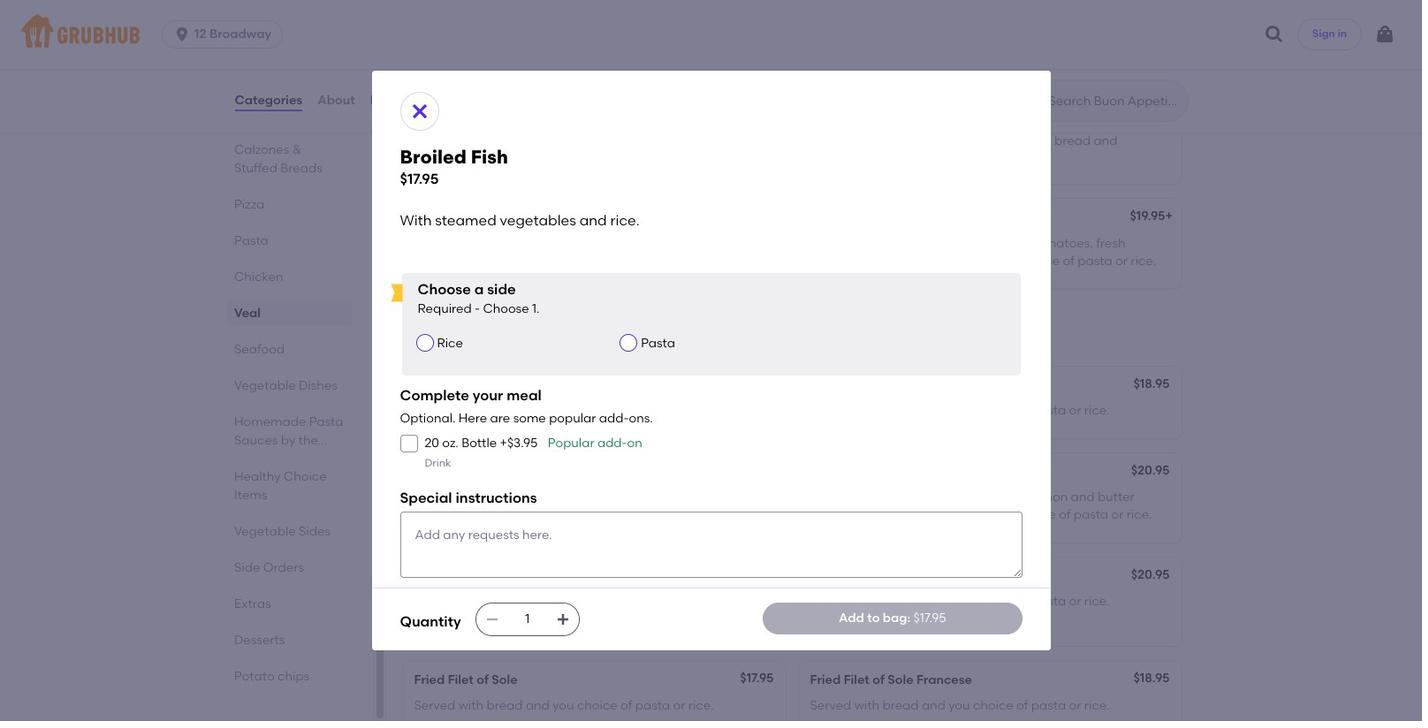 Task type: vqa. For each thing, say whether or not it's contained in the screenshot.
$15.00
no



Task type: locate. For each thing, give the bounding box(es) containing it.
meal
[[507, 387, 542, 404]]

1 vertical spatial pasta
[[641, 336, 675, 351]]

filet down add
[[844, 673, 870, 688]]

1 horizontal spatial in
[[936, 490, 947, 505]]

your up are
[[473, 387, 503, 404]]

you for shrimp parmigiana
[[949, 403, 970, 418]]

sole
[[492, 673, 518, 688], [888, 673, 913, 688]]

2 horizontal spatial sauce.
[[940, 133, 979, 148]]

homemade
[[234, 415, 306, 430]]

svg image right the 'input item quantity' number field
[[556, 612, 570, 627]]

2 fried from the left
[[810, 673, 841, 688]]

topped right scallops
[[891, 236, 935, 251]]

served with bread and you choice of pasta or rice. for shrimp fra-diavlo
[[810, 594, 1110, 609]]

in inside topped with eggplant, prosciutto and melted mozzarella cheese in a marinara sauce. served with bread and choice of pasta or rice.
[[856, 133, 867, 148]]

0 vertical spatial broiled
[[400, 146, 466, 168]]

marinara
[[881, 133, 937, 148]]

$19.95 +
[[1130, 88, 1173, 104], [1130, 209, 1173, 224]]

choose down side
[[483, 301, 529, 316]]

add
[[839, 611, 864, 626]]

veal left saltimbocca
[[414, 211, 441, 226]]

popular add-on
[[548, 436, 642, 451]]

0 horizontal spatial pasta
[[234, 233, 268, 248]]

sauce. inside egg battered shrimp in a white wine, lemon and butter sauce. served with bread and you choice of pasta or rice.
[[810, 508, 849, 523]]

you for grilled shrimp parmigiana
[[553, 490, 574, 505]]

served inside butter and garlic sauce. served with bread and your choice of pasta or rice.
[[560, 594, 601, 609]]

2 filet from the left
[[844, 673, 870, 688]]

served down battered
[[852, 508, 894, 523]]

1 horizontal spatial fresh
[[1096, 236, 1125, 251]]

2 $19.95 + from the top
[[1130, 209, 1173, 224]]

0 vertical spatial topped
[[480, 115, 525, 130]]

choice inside topped with eggplant, prosciutto and melted mozzarella cheese in a marinara sauce. served with bread and choice of pasta or rice.
[[810, 151, 850, 166]]

1 $18.95 from the top
[[1133, 377, 1170, 392]]

1 $19.95 from the top
[[1130, 88, 1165, 104]]

filet
[[448, 673, 474, 688], [844, 673, 870, 688]]

served right the 'input item quantity' number field
[[560, 594, 601, 609]]

quart
[[234, 452, 269, 467]]

2 vertical spatial in
[[936, 490, 947, 505]]

instructions
[[456, 489, 537, 506]]

egg
[[810, 490, 833, 505]]

your inside complete your meal optional. here are some popular add-ons.
[[473, 387, 503, 404]]

served with bread and you choice of pasta or rice. for fried filet of sole
[[414, 698, 714, 713]]

svg image down garlic
[[485, 612, 499, 627]]

rice. inside butter and garlic sauce. served with bread and your choice of pasta or rice.
[[525, 612, 551, 627]]

veal
[[414, 90, 441, 105], [414, 115, 440, 130], [414, 211, 441, 226], [810, 236, 836, 251], [234, 306, 260, 321]]

0 vertical spatial tomatoes,
[[657, 115, 718, 130]]

1 sole from the left
[[492, 673, 518, 688]]

1 vertical spatial $19.95 +
[[1130, 209, 1173, 224]]

add- right popular
[[597, 436, 627, 451]]

0 vertical spatial with steamed vegetables and rice.
[[400, 212, 640, 229]]

1 horizontal spatial tomatoes,
[[1032, 236, 1093, 251]]

1 horizontal spatial pasta
[[309, 415, 343, 430]]

in inside egg battered shrimp in a white wine, lemon and butter sauce. served with bread and you choice of pasta or rice.
[[936, 490, 947, 505]]

desserts
[[234, 633, 285, 648]]

served down romaine
[[523, 133, 564, 148]]

svg image left 12
[[173, 26, 191, 43]]

with steamed vegetables and rice. up $3.95
[[414, 403, 622, 418]]

bread down the special instructions text field
[[632, 594, 669, 609]]

1 vertical spatial steamed
[[445, 403, 498, 418]]

served down the shrimp parmigiana
[[810, 403, 851, 418]]

your
[[473, 387, 503, 404], [699, 594, 725, 609]]

vegetable up side orders
[[234, 524, 295, 539]]

1 vertical spatial topped
[[891, 236, 935, 251]]

tomatoes, inside veal scallops topped with ham, fresh tomatoes, fresh mozzarella. served with bread and choice of pasta or rice.
[[1032, 236, 1093, 251]]

1 vertical spatial vegetable
[[234, 524, 295, 539]]

of inside butter and garlic sauce. served with bread and your choice of pasta or rice.
[[457, 612, 469, 627]]

and
[[721, 115, 745, 130], [1012, 115, 1036, 130], [635, 133, 659, 148], [1094, 133, 1117, 148], [579, 212, 607, 229], [993, 253, 1016, 269], [570, 403, 594, 418], [922, 403, 946, 418], [526, 490, 550, 505], [1071, 490, 1095, 505], [964, 508, 988, 523], [454, 594, 478, 609], [672, 594, 696, 609], [922, 594, 946, 609], [526, 698, 550, 713], [922, 698, 946, 713]]

$19.95 for topped with eggplant, prosciutto and melted mozzarella cheese in a marinara sauce. served with bread and choice of pasta or rice.
[[1130, 88, 1165, 104]]

bread down the shrimp in the bottom right of the page
[[925, 508, 961, 523]]

&
[[292, 142, 301, 157]]

vegetable for vegetable dishes
[[234, 378, 295, 393]]

svg image
[[1374, 24, 1396, 45], [409, 101, 430, 122], [403, 438, 414, 449], [556, 612, 570, 627]]

pasta down pizza
[[234, 233, 268, 248]]

served down prosciutto
[[982, 133, 1023, 148]]

choose a side required - choose 1.
[[418, 281, 540, 316]]

balsamic
[[414, 133, 470, 148]]

of inside veal cutlet topped with romaine lettuce, tomatoes, and balsamic vinegar. served with bread and choice of pasta or rice.
[[705, 133, 717, 148]]

with up 20
[[414, 403, 442, 418]]

topped for vinegar.
[[480, 115, 525, 130]]

2 vertical spatial sauce.
[[518, 594, 557, 609]]

2 vertical spatial a
[[950, 490, 958, 505]]

or inside topped with eggplant, prosciutto and melted mozzarella cheese in a marinara sauce. served with bread and choice of pasta or rice.
[[906, 151, 918, 166]]

1 filet from the left
[[448, 673, 474, 688]]

tomatoes, right lettuce,
[[657, 115, 718, 130]]

here
[[459, 411, 487, 426]]

0 horizontal spatial sauce.
[[518, 594, 557, 609]]

of inside egg battered shrimp in a white wine, lemon and butter sauce. served with bread and you choice of pasta or rice.
[[1059, 508, 1071, 523]]

2 $19.95 from the top
[[1130, 209, 1165, 224]]

0 horizontal spatial choose
[[418, 281, 471, 298]]

2 vegetable from the top
[[234, 524, 295, 539]]

1 horizontal spatial sole
[[888, 673, 913, 688]]

bread down melted
[[1054, 133, 1091, 148]]

$17.95 inside broiled fish $17.95
[[400, 171, 439, 187]]

fish down cutlet
[[471, 146, 508, 168]]

$19.95
[[1130, 88, 1165, 104], [1130, 209, 1165, 224]]

vegetable up homemade
[[234, 378, 295, 393]]

vegetables up side
[[500, 212, 576, 229]]

svg image left 20
[[403, 438, 414, 449]]

in right cheese
[[856, 133, 867, 148]]

0 horizontal spatial filet
[[448, 673, 474, 688]]

shrimp fra-diavlo
[[810, 569, 920, 584]]

steamed down broiled fish $17.95
[[435, 212, 497, 229]]

a up -
[[474, 281, 484, 298]]

fish
[[471, 146, 508, 168], [460, 378, 484, 393]]

0 horizontal spatial topped
[[480, 115, 525, 130]]

veal inside button
[[414, 211, 441, 226]]

1 vertical spatial in
[[856, 133, 867, 148]]

pasta inside veal cutlet topped with romaine lettuce, tomatoes, and balsamic vinegar. served with bread and choice of pasta or rice.
[[720, 133, 755, 148]]

1 vertical spatial your
[[699, 594, 725, 609]]

a inside choose a side required - choose 1.
[[474, 281, 484, 298]]

in right sign
[[1338, 28, 1347, 40]]

a left white
[[950, 490, 958, 505]]

served down the fried filet of sole
[[414, 698, 455, 713]]

main navigation navigation
[[0, 0, 1422, 69]]

fish inside broiled fish $17.95
[[471, 146, 508, 168]]

sauce. down egg
[[810, 508, 849, 523]]

with steamed vegetables and rice. up side
[[400, 212, 640, 229]]

add- up popular add-on
[[599, 411, 629, 426]]

vegetable
[[234, 378, 295, 393], [234, 524, 295, 539]]

1 horizontal spatial topped
[[891, 236, 935, 251]]

veal up mozzarella.
[[810, 236, 836, 251]]

veal left milanese
[[414, 90, 441, 105]]

stuffed
[[234, 161, 277, 176]]

svg image up the balsamic
[[409, 101, 430, 122]]

2 sole from the left
[[888, 673, 913, 688]]

0 vertical spatial in
[[1338, 28, 1347, 40]]

with inside egg battered shrimp in a white wine, lemon and butter sauce. served with bread and you choice of pasta or rice.
[[897, 508, 922, 523]]

0 horizontal spatial in
[[856, 133, 867, 148]]

tomatoes, inside veal cutlet topped with romaine lettuce, tomatoes, and balsamic vinegar. served with bread and choice of pasta or rice.
[[657, 115, 718, 130]]

0 vertical spatial $19.95
[[1130, 88, 1165, 104]]

lettuce,
[[609, 115, 654, 130]]

broiled for broiled fish
[[414, 378, 457, 393]]

with steamed vegetables and rice.
[[400, 212, 640, 229], [414, 403, 622, 418]]

potato chips
[[234, 669, 309, 684]]

categories button
[[234, 69, 303, 133]]

of inside topped with eggplant, prosciutto and melted mozzarella cheese in a marinara sauce. served with bread and choice of pasta or rice.
[[853, 151, 865, 166]]

+ for veal scallops topped with ham, fresh tomatoes, fresh mozzarella. served with bread and choice of pasta or rice.
[[1165, 209, 1173, 224]]

or
[[414, 151, 426, 166], [906, 151, 918, 166], [1115, 253, 1128, 269], [1069, 403, 1081, 418], [673, 490, 685, 505], [1111, 508, 1124, 523], [1069, 594, 1081, 609], [510, 612, 522, 627], [673, 698, 685, 713], [1069, 698, 1081, 713]]

1 vertical spatial broiled
[[414, 378, 457, 393]]

veal inside veal cutlet topped with romaine lettuce, tomatoes, and balsamic vinegar. served with bread and choice of pasta or rice.
[[414, 115, 440, 130]]

potato
[[234, 669, 274, 684]]

1 horizontal spatial fried
[[810, 673, 841, 688]]

0 vertical spatial fish
[[471, 146, 508, 168]]

choose
[[418, 281, 471, 298], [483, 301, 529, 316]]

topped inside veal cutlet topped with romaine lettuce, tomatoes, and balsamic vinegar. served with bread and choice of pasta or rice.
[[480, 115, 525, 130]]

bread down "grilled shrimp parmigiana"
[[486, 490, 523, 505]]

$20.95 for butter and garlic sauce. served with bread and your choice of pasta or rice.
[[735, 567, 774, 582]]

rice. inside topped with eggplant, prosciutto and melted mozzarella cheese in a marinara sauce. served with bread and choice of pasta or rice.
[[921, 151, 947, 166]]

vegetables up $3.95
[[501, 403, 567, 418]]

0 horizontal spatial tomatoes,
[[657, 115, 718, 130]]

0 vertical spatial sauce.
[[940, 133, 979, 148]]

pasta inside egg battered shrimp in a white wine, lemon and butter sauce. served with bread and you choice of pasta or rice.
[[1074, 508, 1108, 523]]

broiled down cutlet
[[400, 146, 466, 168]]

pizza
[[234, 197, 264, 212]]

1 vertical spatial tomatoes,
[[1032, 236, 1093, 251]]

1 vertical spatial $18.95
[[1133, 671, 1170, 686]]

topped inside veal scallops topped with ham, fresh tomatoes, fresh mozzarella. served with bread and choice of pasta or rice.
[[891, 236, 935, 251]]

svg image inside main navigation 'navigation'
[[1374, 24, 1396, 45]]

1 horizontal spatial svg image
[[485, 612, 499, 627]]

2 horizontal spatial a
[[950, 490, 958, 505]]

1 horizontal spatial your
[[699, 594, 725, 609]]

bread down the fried filet of sole
[[486, 698, 523, 713]]

fried
[[414, 673, 445, 688], [810, 673, 841, 688]]

0 vertical spatial add-
[[599, 411, 629, 426]]

broadway
[[209, 27, 271, 42]]

a
[[870, 133, 878, 148], [474, 281, 484, 298], [950, 490, 958, 505]]

in right the shrimp in the bottom right of the page
[[936, 490, 947, 505]]

$18.95
[[1133, 377, 1170, 392], [1133, 671, 1170, 686]]

bread inside veal scallops topped with ham, fresh tomatoes, fresh mozzarella. served with bread and choice of pasta or rice.
[[953, 253, 990, 269]]

reviews button
[[369, 69, 420, 133]]

bread up bag:
[[882, 594, 919, 609]]

1 horizontal spatial sauce.
[[810, 508, 849, 523]]

broiled fish
[[414, 378, 484, 393]]

veal up the balsamic
[[414, 115, 440, 130]]

0 vertical spatial parmigiana
[[856, 378, 927, 393]]

2 vertical spatial pasta
[[309, 415, 343, 430]]

0 vertical spatial $19.95 +
[[1130, 88, 1173, 104]]

topped
[[480, 115, 525, 130], [891, 236, 935, 251]]

0 vertical spatial steamed
[[435, 212, 497, 229]]

broiled
[[400, 146, 466, 168], [414, 378, 457, 393]]

ons.
[[629, 411, 653, 426]]

0 vertical spatial with
[[400, 212, 432, 229]]

1 $19.95 + from the top
[[1130, 88, 1173, 104]]

1 vertical spatial a
[[474, 281, 484, 298]]

tomatoes, right ham,
[[1032, 236, 1093, 251]]

prosciutto
[[948, 115, 1009, 130]]

pasta up the
[[309, 415, 343, 430]]

filet for fried filet of sole
[[448, 673, 474, 688]]

cutlet
[[443, 115, 478, 130]]

steamed up bottle
[[445, 403, 498, 418]]

0 horizontal spatial fresh
[[1000, 236, 1029, 251]]

sign in
[[1312, 28, 1347, 40]]

healthy
[[234, 469, 280, 484]]

0 horizontal spatial sole
[[492, 673, 518, 688]]

pasta up 'ons.'
[[641, 336, 675, 351]]

2 horizontal spatial in
[[1338, 28, 1347, 40]]

categories
[[235, 93, 302, 108]]

svg image
[[1264, 24, 1285, 45], [173, 26, 191, 43], [485, 612, 499, 627]]

vinegar.
[[472, 133, 520, 148]]

svg image right sign in button
[[1374, 24, 1396, 45]]

1 horizontal spatial a
[[870, 133, 878, 148]]

scallops
[[839, 236, 888, 251]]

fried down add
[[810, 673, 841, 688]]

0 vertical spatial +
[[1165, 88, 1173, 104]]

a inside topped with eggplant, prosciutto and melted mozzarella cheese in a marinara sauce. served with bread and choice of pasta or rice.
[[870, 133, 878, 148]]

0 horizontal spatial your
[[473, 387, 503, 404]]

shrimp parmigiana
[[810, 378, 927, 393]]

tomatoes, for of
[[1032, 236, 1093, 251]]

broiled up optional.
[[414, 378, 457, 393]]

sauce. right garlic
[[518, 594, 557, 609]]

white
[[961, 490, 993, 505]]

vegetable for vegetable sides
[[234, 524, 295, 539]]

1 vertical spatial +
[[1165, 209, 1173, 224]]

1 vertical spatial parmigiana
[[503, 465, 575, 480]]

1 vertical spatial fish
[[460, 378, 484, 393]]

seafood down required
[[400, 325, 478, 347]]

homemade pasta sauces by the quart healthy choice items
[[234, 415, 343, 503]]

with down broiled fish $17.95
[[400, 212, 432, 229]]

served with bread and you choice of pasta or rice. for grilled shrimp parmigiana
[[414, 490, 714, 505]]

1 vertical spatial sauce.
[[810, 508, 849, 523]]

1 horizontal spatial filet
[[844, 673, 870, 688]]

1 vegetable from the top
[[234, 378, 295, 393]]

with inside butter and garlic sauce. served with bread and your choice of pasta or rice.
[[604, 594, 629, 609]]

cheese
[[810, 133, 853, 148]]

+ for topped with eggplant, prosciutto and melted mozzarella cheese in a marinara sauce. served with bread and choice of pasta or rice.
[[1165, 88, 1173, 104]]

fried filet of sole
[[414, 673, 518, 688]]

pasta inside topped with eggplant, prosciutto and melted mozzarella cheese in a marinara sauce. served with bread and choice of pasta or rice.
[[868, 151, 903, 166]]

complete
[[400, 387, 469, 404]]

dishes
[[298, 378, 337, 393]]

items
[[234, 488, 267, 503]]

fried for fried filet of sole
[[414, 673, 445, 688]]

rice. inside veal scallops topped with ham, fresh tomatoes, fresh mozzarella. served with bread and choice of pasta or rice.
[[1131, 253, 1156, 269]]

svg image left sign
[[1264, 24, 1285, 45]]

fried down the quantity
[[414, 673, 445, 688]]

your down the special instructions text field
[[699, 594, 725, 609]]

sauce. inside butter and garlic sauce. served with bread and your choice of pasta or rice.
[[518, 594, 557, 609]]

special instructions
[[400, 489, 537, 506]]

served down scallops
[[881, 253, 922, 269]]

sauce. down prosciutto
[[940, 133, 979, 148]]

about button
[[317, 69, 356, 133]]

$18.95 for fried filet of sole francese
[[1133, 671, 1170, 686]]

1 horizontal spatial choose
[[483, 301, 529, 316]]

0 vertical spatial a
[[870, 133, 878, 148]]

0 vertical spatial your
[[473, 387, 503, 404]]

milanese
[[444, 90, 498, 105]]

filet down the quantity
[[448, 673, 474, 688]]

vegetable sides
[[234, 524, 330, 539]]

veal scallops topped with ham, fresh tomatoes, fresh mozzarella. served with bread and choice of pasta or rice.
[[810, 236, 1156, 269]]

1 vertical spatial $19.95
[[1130, 209, 1165, 224]]

sole down the 'input item quantity' number field
[[492, 673, 518, 688]]

choose up required
[[418, 281, 471, 298]]

1 vertical spatial with
[[414, 403, 442, 418]]

broiled inside broiled fish $17.95
[[400, 146, 466, 168]]

rice
[[437, 336, 463, 351]]

1 vertical spatial add-
[[597, 436, 627, 451]]

bread down ham,
[[953, 253, 990, 269]]

+
[[1165, 88, 1173, 104], [1165, 209, 1173, 224], [500, 436, 507, 451]]

you for shrimp fra-diavlo
[[949, 594, 970, 609]]

0 horizontal spatial svg image
[[173, 26, 191, 43]]

served inside egg battered shrimp in a white wine, lemon and butter sauce. served with bread and you choice of pasta or rice.
[[852, 508, 894, 523]]

fish for broiled fish
[[460, 378, 484, 393]]

$18.95 for shrimp parmigiana
[[1133, 377, 1170, 392]]

with
[[528, 115, 553, 130], [859, 115, 884, 130], [567, 133, 592, 148], [1026, 133, 1051, 148], [938, 236, 963, 251], [925, 253, 950, 269], [854, 403, 879, 418], [458, 490, 484, 505], [897, 508, 922, 523], [604, 594, 629, 609], [854, 594, 879, 609], [458, 698, 484, 713], [854, 698, 879, 713]]

seafood up vegetable dishes
[[234, 342, 284, 357]]

fish up here
[[460, 378, 484, 393]]

1 vertical spatial vegetables
[[501, 403, 567, 418]]

shrimp for shrimp scampi
[[414, 569, 457, 584]]

0 vertical spatial $18.95
[[1133, 377, 1170, 392]]

topped up vinegar.
[[480, 115, 525, 130]]

sole left francese
[[888, 673, 913, 688]]

you
[[949, 403, 970, 418], [553, 490, 574, 505], [991, 508, 1012, 523], [949, 594, 970, 609], [553, 698, 574, 713], [949, 698, 970, 713]]

veal inside veal scallops topped with ham, fresh tomatoes, fresh mozzarella. served with bread and choice of pasta or rice.
[[810, 236, 836, 251]]

0 horizontal spatial fried
[[414, 673, 445, 688]]

0 horizontal spatial parmigiana
[[503, 465, 575, 480]]

1 fried from the left
[[414, 673, 445, 688]]

$3.95
[[507, 436, 538, 451]]

shrimp for shrimp fra-diavlo
[[810, 569, 853, 584]]

2 $18.95 from the top
[[1133, 671, 1170, 686]]

vegetables
[[500, 212, 576, 229], [501, 403, 567, 418]]

seafood
[[400, 325, 478, 347], [234, 342, 284, 357]]

0 vertical spatial vegetable
[[234, 378, 295, 393]]

veal for veal saltimbocca
[[414, 211, 441, 226]]

a left marinara
[[870, 133, 878, 148]]

bread down lettuce,
[[595, 133, 632, 148]]

0 horizontal spatial a
[[474, 281, 484, 298]]

sign in button
[[1297, 19, 1362, 50]]

butter
[[1098, 490, 1135, 505]]

some
[[513, 411, 546, 426]]



Task type: describe. For each thing, give the bounding box(es) containing it.
by
[[280, 433, 295, 448]]

sides
[[298, 524, 330, 539]]

-
[[475, 301, 480, 316]]

butter and garlic sauce. served with bread and your choice of pasta or rice.
[[414, 594, 725, 627]]

bread inside veal cutlet topped with romaine lettuce, tomatoes, and balsamic vinegar. served with bread and choice of pasta or rice.
[[595, 133, 632, 148]]

tomatoes, for choice
[[657, 115, 718, 130]]

or inside veal cutlet topped with romaine lettuce, tomatoes, and balsamic vinegar. served with bread and choice of pasta or rice.
[[414, 151, 426, 166]]

pasta inside veal scallops topped with ham, fresh tomatoes, fresh mozzarella. served with bread and choice of pasta or rice.
[[1078, 253, 1112, 269]]

melted
[[1039, 115, 1081, 130]]

romaine
[[556, 115, 606, 130]]

diavlo
[[881, 569, 920, 584]]

0 vertical spatial pasta
[[234, 233, 268, 248]]

bottle
[[462, 436, 497, 451]]

garlic
[[481, 594, 515, 609]]

Special instructions text field
[[400, 512, 1022, 578]]

popular
[[549, 411, 596, 426]]

served with bread and you choice of pasta or rice. for fried filet of sole francese
[[810, 698, 1110, 713]]

$19.95 for veal scallops topped with ham, fresh tomatoes, fresh mozzarella. served with bread and choice of pasta or rice.
[[1130, 209, 1165, 224]]

topped
[[810, 115, 856, 130]]

battered
[[836, 490, 889, 505]]

chips
[[277, 669, 309, 684]]

veal for veal scallops topped with ham, fresh tomatoes, fresh mozzarella. served with bread and choice of pasta or rice.
[[810, 236, 836, 251]]

complete your meal optional. here are some popular add-ons.
[[400, 387, 653, 426]]

chicken
[[234, 270, 283, 285]]

veal for veal cutlet topped with romaine lettuce, tomatoes, and balsamic vinegar. served with bread and choice of pasta or rice.
[[414, 115, 440, 130]]

add- inside complete your meal optional. here are some popular add-ons.
[[599, 411, 629, 426]]

calzones
[[234, 142, 289, 157]]

side
[[234, 560, 260, 575]]

veal saltimbocca button
[[403, 199, 785, 288]]

in inside button
[[1338, 28, 1347, 40]]

sole for fried filet of sole
[[492, 673, 518, 688]]

$20.95 for served with bread and you choice of pasta or rice.
[[1131, 567, 1170, 582]]

drink
[[425, 457, 451, 470]]

popular
[[548, 436, 594, 451]]

bag:
[[883, 611, 911, 626]]

eggplant,
[[887, 115, 945, 130]]

extras
[[234, 597, 271, 612]]

quantity
[[400, 614, 461, 630]]

lemon
[[1030, 490, 1068, 505]]

optional.
[[400, 411, 456, 426]]

0 horizontal spatial seafood
[[234, 342, 284, 357]]

sole for fried filet of sole francese
[[888, 673, 913, 688]]

bread inside butter and garlic sauce. served with bread and your choice of pasta or rice.
[[632, 594, 669, 609]]

topped with eggplant, prosciutto and melted mozzarella cheese in a marinara sauce. served with bread and choice of pasta or rice.
[[810, 115, 1149, 166]]

20
[[425, 436, 439, 451]]

filet for fried filet of sole francese
[[844, 673, 870, 688]]

1 fresh from the left
[[1000, 236, 1029, 251]]

oz.
[[442, 436, 459, 451]]

served inside veal scallops topped with ham, fresh tomatoes, fresh mozzarella. served with bread and choice of pasta or rice.
[[881, 253, 922, 269]]

$19.95 + for veal scallops topped with ham, fresh tomatoes, fresh mozzarella. served with bread and choice of pasta or rice.
[[1130, 209, 1173, 224]]

fried for fried filet of sole francese
[[810, 673, 841, 688]]

$20.95 for egg battered shrimp in a white wine, lemon and butter sauce. served with bread and you choice of pasta or rice.
[[1131, 463, 1170, 478]]

broiled fish $17.95
[[400, 146, 508, 187]]

1 vertical spatial choose
[[483, 301, 529, 316]]

Search Buon Appetito (Jersey City) search field
[[1047, 93, 1182, 110]]

mozzarella
[[1084, 115, 1149, 130]]

served inside topped with eggplant, prosciutto and melted mozzarella cheese in a marinara sauce. served with bread and choice of pasta or rice.
[[982, 133, 1023, 148]]

sauce. inside topped with eggplant, prosciutto and melted mozzarella cheese in a marinara sauce. served with bread and choice of pasta or rice.
[[940, 133, 979, 148]]

you inside egg battered shrimp in a white wine, lemon and butter sauce. served with bread and you choice of pasta or rice.
[[991, 508, 1012, 523]]

choice
[[283, 469, 326, 484]]

saltimbocca
[[444, 211, 521, 226]]

are
[[490, 411, 510, 426]]

1 vertical spatial with steamed vegetables and rice.
[[414, 403, 622, 418]]

or inside veal scallops topped with ham, fresh tomatoes, fresh mozzarella. served with bread and choice of pasta or rice.
[[1115, 253, 1128, 269]]

rice. inside egg battered shrimp in a white wine, lemon and butter sauce. served with bread and you choice of pasta or rice.
[[1127, 508, 1152, 523]]

breads
[[280, 161, 322, 176]]

ham,
[[966, 236, 997, 251]]

fra-
[[856, 569, 881, 584]]

broiled for broiled fish $17.95
[[400, 146, 466, 168]]

veal saltimbocca
[[414, 211, 521, 226]]

choice inside butter and garlic sauce. served with bread and your choice of pasta or rice.
[[414, 612, 455, 627]]

to
[[867, 611, 880, 626]]

bread down fried filet of sole francese
[[882, 698, 919, 713]]

you for fried filet of sole francese
[[949, 698, 970, 713]]

veal cutlet topped with romaine lettuce, tomatoes, and balsamic vinegar. served with bread and choice of pasta or rice.
[[414, 115, 755, 166]]

or inside butter and garlic sauce. served with bread and your choice of pasta or rice.
[[510, 612, 522, 627]]

svg image inside 12 broadway button
[[173, 26, 191, 43]]

0 vertical spatial vegetables
[[500, 212, 576, 229]]

special
[[400, 489, 452, 506]]

fried filet of sole francese
[[810, 673, 972, 688]]

bread inside egg battered shrimp in a white wine, lemon and butter sauce. served with bread and you choice of pasta or rice.
[[925, 508, 961, 523]]

2 vertical spatial +
[[500, 436, 507, 451]]

add to bag: $17.95
[[839, 611, 946, 626]]

veal down "chicken"
[[234, 306, 260, 321]]

0 vertical spatial choose
[[418, 281, 471, 298]]

2 horizontal spatial pasta
[[641, 336, 675, 351]]

sign
[[1312, 28, 1335, 40]]

Input item quantity number field
[[508, 604, 547, 635]]

choice inside egg battered shrimp in a white wine, lemon and butter sauce. served with bread and you choice of pasta or rice.
[[1015, 508, 1056, 523]]

served with bread and you choice of pasta or rice. for shrimp parmigiana
[[810, 403, 1110, 418]]

topped for served
[[891, 236, 935, 251]]

vegetable dishes
[[234, 378, 337, 393]]

choice inside veal scallops topped with ham, fresh tomatoes, fresh mozzarella. served with bread and choice of pasta or rice.
[[1019, 253, 1060, 269]]

your inside butter and garlic sauce. served with bread and your choice of pasta or rice.
[[699, 594, 725, 609]]

the
[[298, 433, 318, 448]]

francese
[[916, 673, 972, 688]]

served down grilled
[[414, 490, 455, 505]]

egg battered shrimp in a white wine, lemon and butter sauce. served with bread and you choice of pasta or rice.
[[810, 490, 1152, 523]]

shrimp scampi
[[414, 569, 506, 584]]

bread inside topped with eggplant, prosciutto and melted mozzarella cheese in a marinara sauce. served with bread and choice of pasta or rice.
[[1054, 133, 1091, 148]]

12
[[195, 27, 206, 42]]

2 horizontal spatial svg image
[[1264, 24, 1285, 45]]

20 oz. bottle + $3.95
[[425, 436, 538, 451]]

veal for veal milanese
[[414, 90, 441, 105]]

calzones & stuffed breads
[[234, 142, 322, 176]]

12 broadway
[[195, 27, 271, 42]]

choice inside veal cutlet topped with romaine lettuce, tomatoes, and balsamic vinegar. served with bread and choice of pasta or rice.
[[662, 133, 702, 148]]

sauces
[[234, 433, 277, 448]]

12 broadway button
[[162, 20, 290, 49]]

you for fried filet of sole
[[553, 698, 574, 713]]

a inside egg battered shrimp in a white wine, lemon and butter sauce. served with bread and you choice of pasta or rice.
[[950, 490, 958, 505]]

and inside veal scallops topped with ham, fresh tomatoes, fresh mozzarella. served with bread and choice of pasta or rice.
[[993, 253, 1016, 269]]

on
[[627, 436, 642, 451]]

pasta inside butter and garlic sauce. served with bread and your choice of pasta or rice.
[[472, 612, 507, 627]]

served inside veal cutlet topped with romaine lettuce, tomatoes, and balsamic vinegar. served with bread and choice of pasta or rice.
[[523, 133, 564, 148]]

2 fresh from the left
[[1096, 236, 1125, 251]]

of inside veal scallops topped with ham, fresh tomatoes, fresh mozzarella. served with bread and choice of pasta or rice.
[[1063, 253, 1075, 269]]

1 horizontal spatial seafood
[[400, 325, 478, 347]]

fish for broiled fish $17.95
[[471, 146, 508, 168]]

side orders
[[234, 560, 304, 575]]

shrimp
[[892, 490, 933, 505]]

1.
[[532, 301, 540, 316]]

served down fried filet of sole francese
[[810, 698, 851, 713]]

veal milanese
[[414, 90, 498, 105]]

required
[[418, 301, 472, 316]]

scampi
[[460, 569, 506, 584]]

bread down the shrimp parmigiana
[[882, 403, 919, 418]]

$19.95 + for topped with eggplant, prosciutto and melted mozzarella cheese in a marinara sauce. served with bread and choice of pasta or rice.
[[1130, 88, 1173, 104]]

shrimp for shrimp parmigiana
[[810, 378, 853, 393]]

1 horizontal spatial parmigiana
[[856, 378, 927, 393]]

mozzarella.
[[810, 253, 878, 269]]

or inside egg battered shrimp in a white wine, lemon and butter sauce. served with bread and you choice of pasta or rice.
[[1111, 508, 1124, 523]]

about
[[317, 93, 355, 108]]

pasta inside homemade pasta sauces by the quart healthy choice items
[[309, 415, 343, 430]]

reviews
[[370, 93, 419, 108]]

served up add
[[810, 594, 851, 609]]

rice. inside veal cutlet topped with romaine lettuce, tomatoes, and balsamic vinegar. served with bread and choice of pasta or rice.
[[429, 151, 455, 166]]

grilled
[[414, 465, 454, 480]]



